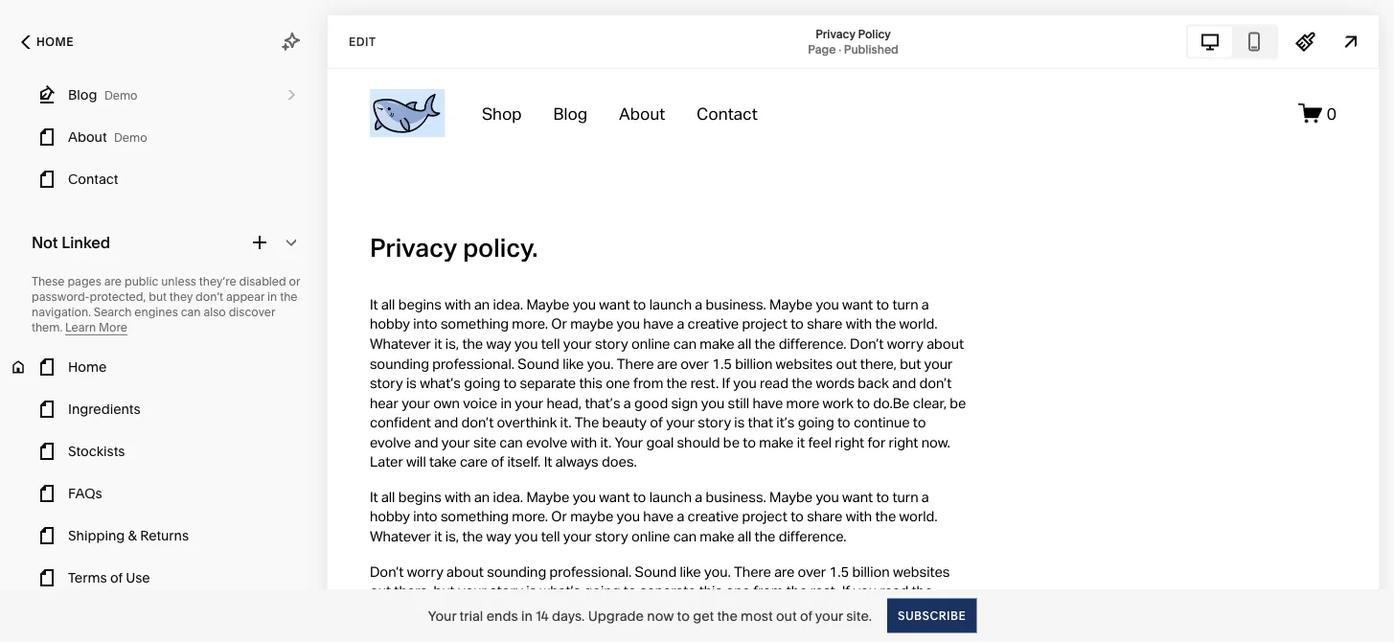 Task type: describe. For each thing, give the bounding box(es) containing it.
stockists
[[68, 443, 125, 460]]

to
[[677, 608, 690, 624]]

2 home button from the top
[[0, 346, 328, 388]]

1 horizontal spatial of
[[800, 608, 813, 624]]

or
[[289, 275, 300, 289]]

ends
[[487, 608, 518, 624]]

about demo
[[68, 129, 147, 145]]

contact button
[[0, 158, 328, 200]]

they
[[170, 290, 193, 304]]

don't
[[196, 290, 223, 304]]

these
[[32, 275, 65, 289]]

shipping
[[68, 528, 125, 544]]

blog
[[68, 87, 97, 103]]

blog demo
[[68, 87, 138, 103]]

appear
[[226, 290, 265, 304]]

edit
[[349, 35, 376, 48]]

policy
[[858, 27, 891, 41]]

get
[[693, 608, 714, 624]]

disabled
[[239, 275, 286, 289]]

the inside "these pages are public unless they're disabled or password-protected, but they don't appear in the navigation. search engines can also discover them."
[[280, 290, 298, 304]]

faqs
[[68, 486, 102, 502]]

0 vertical spatial home
[[36, 35, 74, 49]]

can
[[181, 305, 201, 319]]

ingredients
[[68, 401, 141, 417]]

pages
[[68, 275, 102, 289]]

trial
[[460, 608, 483, 624]]

more
[[99, 321, 127, 335]]

they're
[[199, 275, 236, 289]]

14
[[536, 608, 549, 624]]

unless
[[161, 275, 196, 289]]

out
[[776, 608, 797, 624]]

learn more link
[[65, 321, 127, 336]]

1 horizontal spatial in
[[521, 608, 533, 624]]

your trial ends in 14 days. upgrade now to get the most out of your site.
[[428, 608, 872, 624]]

public
[[125, 275, 158, 289]]

1 home button from the top
[[0, 21, 95, 63]]

navigation.
[[32, 305, 91, 319]]

upgrade
[[588, 608, 644, 624]]

also
[[204, 305, 226, 319]]



Task type: vqa. For each thing, say whether or not it's contained in the screenshot.
Customer Accounts
no



Task type: locate. For each thing, give the bounding box(es) containing it.
them.
[[32, 321, 63, 335]]

your
[[428, 608, 457, 624]]

home button up blog
[[0, 21, 95, 63]]

engines
[[134, 305, 178, 319]]

but
[[149, 290, 167, 304]]

not linked
[[32, 233, 110, 252]]

0 vertical spatial of
[[110, 570, 123, 586]]

0 horizontal spatial the
[[280, 290, 298, 304]]

&
[[128, 528, 137, 544]]

privacy
[[816, 27, 856, 41]]

1 vertical spatial demo
[[114, 131, 147, 145]]

terms of use
[[68, 570, 150, 586]]

in inside "these pages are public unless they're disabled or password-protected, but they don't appear in the navigation. search engines can also discover them."
[[268, 290, 277, 304]]

1 vertical spatial home
[[68, 359, 107, 375]]

the down or at top left
[[280, 290, 298, 304]]

faqs button
[[0, 473, 328, 515]]

days.
[[552, 608, 585, 624]]

1 vertical spatial of
[[800, 608, 813, 624]]

home up blog
[[36, 35, 74, 49]]

of left use
[[110, 570, 123, 586]]

site.
[[847, 608, 872, 624]]

ingredients button
[[0, 388, 328, 430]]

discover
[[229, 305, 275, 319]]

privacy policy page · published
[[808, 27, 899, 56]]

now
[[647, 608, 674, 624]]

1 vertical spatial in
[[521, 608, 533, 624]]

published
[[844, 42, 899, 56]]

demo
[[104, 89, 138, 103], [114, 131, 147, 145]]

0 vertical spatial demo
[[104, 89, 138, 103]]

stockists button
[[0, 430, 328, 473]]

page
[[808, 42, 836, 56]]

in
[[268, 290, 277, 304], [521, 608, 533, 624]]

home button down 'engines'
[[0, 346, 328, 388]]

search
[[94, 305, 132, 319]]

of
[[110, 570, 123, 586], [800, 608, 813, 624]]

the
[[280, 290, 298, 304], [717, 608, 738, 624]]

protected,
[[90, 290, 146, 304]]

your
[[816, 608, 843, 624]]

terms of use button
[[0, 557, 328, 599]]

·
[[839, 42, 842, 56]]

most
[[741, 608, 773, 624]]

demo for blog
[[104, 89, 138, 103]]

of inside button
[[110, 570, 123, 586]]

edit button
[[336, 24, 389, 59]]

linked
[[62, 233, 110, 252]]

contact
[[68, 171, 118, 187]]

1 horizontal spatial the
[[717, 608, 738, 624]]

in down disabled
[[268, 290, 277, 304]]

use
[[126, 570, 150, 586]]

home button
[[0, 21, 95, 63], [0, 346, 328, 388]]

subscribe
[[898, 609, 967, 623]]

learn
[[65, 321, 96, 335]]

demo inside about demo
[[114, 131, 147, 145]]

home down learn more link at the left of the page
[[68, 359, 107, 375]]

demo inside blog demo
[[104, 89, 138, 103]]

about
[[68, 129, 107, 145]]

are
[[104, 275, 122, 289]]

shipping  & returns
[[68, 528, 189, 544]]

1 vertical spatial home button
[[0, 346, 328, 388]]

terms
[[68, 570, 107, 586]]

not
[[32, 233, 58, 252]]

0 vertical spatial the
[[280, 290, 298, 304]]

shipping  & returns button
[[0, 515, 328, 557]]

the right get
[[717, 608, 738, 624]]

0 horizontal spatial in
[[268, 290, 277, 304]]

returns
[[140, 528, 189, 544]]

0 vertical spatial home button
[[0, 21, 95, 63]]

0 horizontal spatial of
[[110, 570, 123, 586]]

demo for about
[[114, 131, 147, 145]]

tab list
[[1189, 26, 1277, 57]]

1 vertical spatial the
[[717, 608, 738, 624]]

password-
[[32, 290, 90, 304]]

home
[[36, 35, 74, 49], [68, 359, 107, 375]]

subscribe button
[[888, 599, 977, 633]]

0 vertical spatial in
[[268, 290, 277, 304]]

of right the "out"
[[800, 608, 813, 624]]

demo right about
[[114, 131, 147, 145]]

in left 14
[[521, 608, 533, 624]]

learn more
[[65, 321, 127, 335]]

demo right blog
[[104, 89, 138, 103]]

these pages are public unless they're disabled or password-protected, but they don't appear in the navigation. search engines can also discover them.
[[32, 275, 300, 335]]



